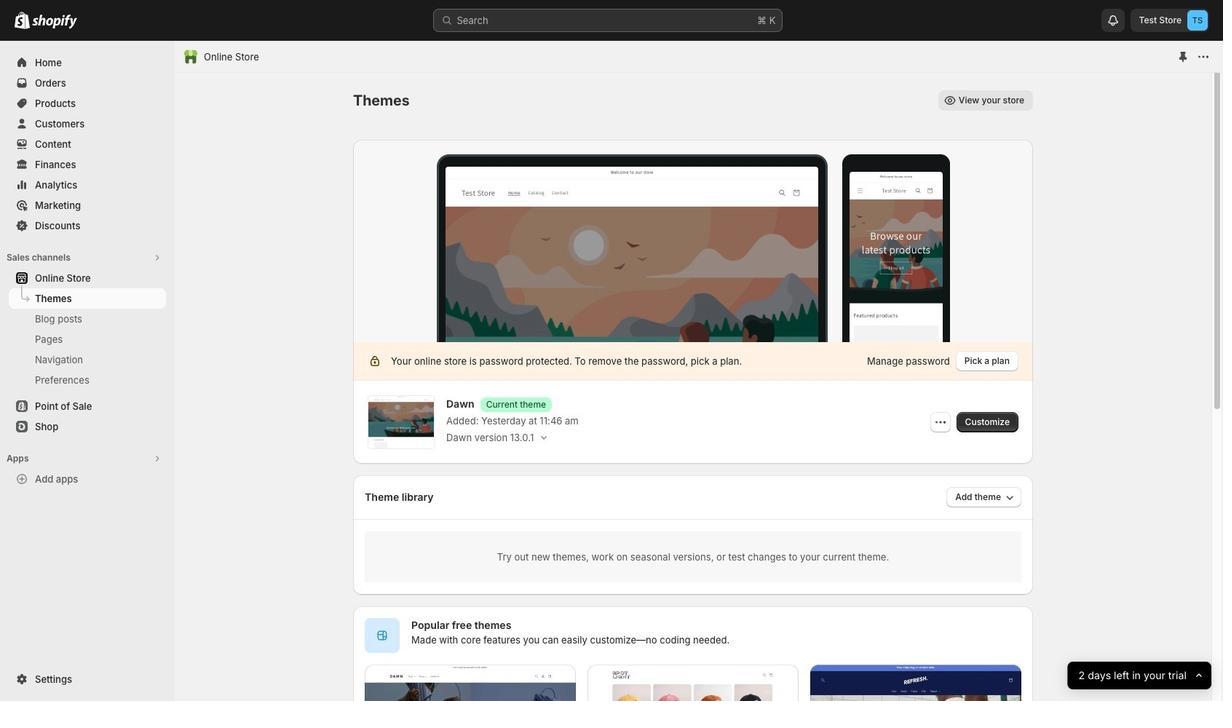 Task type: describe. For each thing, give the bounding box(es) containing it.
online store image
[[184, 50, 198, 64]]

test store image
[[1188, 10, 1208, 31]]



Task type: locate. For each thing, give the bounding box(es) containing it.
shopify image
[[32, 15, 77, 29]]

shopify image
[[15, 12, 30, 29]]



Task type: vqa. For each thing, say whether or not it's contained in the screenshot.
shopify IMAGE to the right
yes



